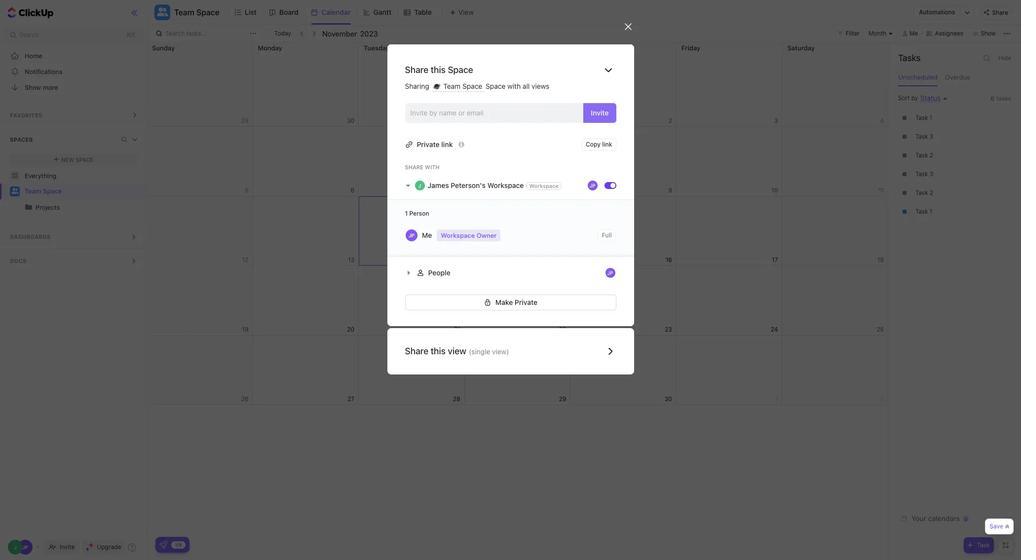 Task type: locate. For each thing, give the bounding box(es) containing it.
16
[[666, 256, 673, 264]]

private up share with
[[417, 140, 440, 148]]

team down share this space at the left top of the page
[[444, 82, 461, 90]]

with up james
[[425, 164, 440, 170]]

0 vertical spatial 3
[[930, 133, 934, 140]]

search up home
[[19, 31, 39, 39]]

3 up task 2
[[930, 133, 934, 140]]

table link
[[415, 0, 436, 25]]

james peterson's workspace
[[428, 181, 524, 189]]

team space inside sidebar navigation
[[25, 187, 62, 195]]

link for copy link
[[603, 141, 613, 148]]

29
[[559, 395, 567, 403]]

17
[[773, 256, 779, 264]]

workspace
[[488, 181, 524, 189], [530, 183, 559, 189], [441, 231, 475, 239]]

24
[[771, 326, 779, 333]]

team space inside button
[[174, 8, 220, 17]]

2 vertical spatial team space
[[25, 187, 62, 195]]

1 vertical spatial ‎task
[[916, 189, 929, 197]]

1 horizontal spatial with
[[508, 82, 521, 90]]

2 vertical spatial team
[[25, 187, 41, 195]]

1 vertical spatial 2
[[930, 189, 934, 197]]

0 horizontal spatial me
[[422, 231, 432, 239]]

1 vertical spatial this
[[431, 346, 446, 356]]

2 3 from the top
[[930, 170, 934, 178]]

1 horizontal spatial private
[[515, 298, 538, 307]]

1 ‎task from the top
[[916, 114, 929, 122]]

0 horizontal spatial with
[[425, 164, 440, 170]]

this up sharing
[[431, 65, 446, 75]]

1 vertical spatial 3
[[930, 170, 934, 178]]

‎task down by
[[916, 114, 929, 122]]

1 horizontal spatial invite
[[591, 108, 609, 117]]

task 3
[[916, 133, 934, 140], [916, 170, 934, 178]]

notifications link
[[0, 64, 147, 80]]

search inside sidebar navigation
[[19, 31, 39, 39]]

task
[[916, 133, 929, 140], [916, 152, 929, 159], [916, 170, 929, 178], [916, 208, 929, 215], [978, 542, 991, 549]]

team up search tasks...
[[174, 8, 195, 17]]

1 row from the top
[[147, 42, 889, 127]]

peterson's
[[451, 181, 486, 189]]

search for search
[[19, 31, 39, 39]]

2 up the task 1 at the top right of page
[[930, 189, 934, 197]]

team inside button
[[174, 8, 195, 17]]

share with
[[405, 164, 440, 170]]

1 this from the top
[[431, 65, 446, 75]]

team
[[174, 8, 195, 17], [444, 82, 461, 90], [25, 187, 41, 195]]

1 projects link from the left
[[1, 200, 139, 215]]

2 this from the top
[[431, 346, 446, 356]]

1 horizontal spatial team
[[174, 8, 195, 17]]

2 horizontal spatial team space
[[442, 82, 485, 90]]

view inside share this view ( single                 view )
[[493, 348, 507, 356]]

task 2
[[916, 152, 934, 159]]

invite up the copy link
[[591, 108, 609, 117]]

0 vertical spatial this
[[431, 65, 446, 75]]

team space down everything
[[25, 187, 62, 195]]

onboarding checklist button element
[[160, 541, 167, 549]]

team space down share this space at the left top of the page
[[442, 82, 485, 90]]

all
[[523, 82, 530, 90]]

‎task for ‎task 1
[[916, 114, 929, 122]]

0 horizontal spatial search
[[19, 31, 39, 39]]

sharing
[[405, 82, 432, 90]]

share
[[993, 9, 1009, 16], [405, 65, 429, 75], [405, 164, 424, 170], [405, 346, 429, 356]]

‎task
[[916, 114, 929, 122], [916, 189, 929, 197]]

1 down ‎task 2
[[930, 208, 933, 215]]

this for space
[[431, 65, 446, 75]]

3 up ‎task 2
[[930, 170, 934, 178]]

0 horizontal spatial link
[[442, 140, 453, 148]]

task 3 up task 2
[[916, 133, 934, 140]]

link right copy
[[603, 141, 613, 148]]

gantt link
[[374, 0, 396, 25]]

2 2 from the top
[[930, 189, 934, 197]]

view
[[448, 346, 467, 356], [493, 348, 507, 356]]

0 vertical spatial team space
[[174, 8, 220, 17]]

upgrade link
[[82, 541, 125, 555]]

0 vertical spatial me
[[910, 30, 919, 37]]

share for share with
[[405, 164, 424, 170]]

2
[[930, 152, 934, 159], [930, 189, 934, 197]]

overdue
[[946, 73, 971, 81]]

link up james
[[442, 140, 453, 148]]

0 horizontal spatial jp
[[409, 232, 415, 238]]

5 row from the top
[[147, 336, 889, 406]]

save
[[990, 523, 1004, 531]]

link for private link
[[442, 140, 453, 148]]

more
[[43, 83, 58, 91]]

workspace for workspace owner
[[441, 231, 475, 239]]

1 horizontal spatial jp
[[590, 183, 596, 188]]

workspace owner
[[441, 231, 497, 239]]

2 up ‎task 2
[[930, 152, 934, 159]]

‎task up the task 1 at the top right of page
[[916, 189, 929, 197]]

this for view
[[431, 346, 446, 356]]

1 vertical spatial team space
[[442, 82, 485, 90]]

projects link
[[1, 200, 139, 215], [36, 200, 139, 215]]

link
[[442, 140, 453, 148], [603, 141, 613, 148]]

1 vertical spatial invite
[[60, 544, 75, 551]]

with left all
[[508, 82, 521, 90]]

team down everything
[[25, 187, 41, 195]]

me down person
[[422, 231, 432, 239]]

onboarding checklist button image
[[160, 541, 167, 549]]

0 vertical spatial 2
[[930, 152, 934, 159]]

invite inside sidebar navigation
[[60, 544, 75, 551]]

0 vertical spatial team
[[174, 8, 195, 17]]

me up tasks
[[910, 30, 919, 37]]

18
[[878, 256, 885, 264]]

2 horizontal spatial jp
[[608, 270, 614, 276]]

share for share this view ( single                 view )
[[405, 346, 429, 356]]

team for team space button
[[174, 8, 195, 17]]

(
[[469, 348, 472, 356]]

0 horizontal spatial team
[[25, 187, 41, 195]]

team space up tasks...
[[174, 8, 220, 17]]

invite
[[591, 108, 609, 117], [60, 544, 75, 551]]

1 horizontal spatial team space
[[174, 8, 220, 17]]

home link
[[0, 48, 147, 64]]

with
[[508, 82, 521, 90], [425, 164, 440, 170]]

share for share
[[993, 9, 1009, 16]]

1 horizontal spatial me
[[910, 30, 919, 37]]

2 horizontal spatial team
[[444, 82, 461, 90]]

view left "("
[[448, 346, 467, 356]]

0 horizontal spatial invite
[[60, 544, 75, 551]]

people
[[429, 269, 451, 277]]

Invite by name or email text field
[[411, 106, 580, 120]]

0 horizontal spatial team space
[[25, 187, 62, 195]]

share this space
[[405, 65, 474, 75]]

view right single at the left bottom of the page
[[493, 348, 507, 356]]

row containing 19
[[147, 266, 889, 336]]

‎task 2
[[916, 189, 934, 197]]

your
[[912, 515, 927, 523]]

this left "("
[[431, 346, 446, 356]]

0 vertical spatial ‎task
[[916, 114, 929, 122]]

1 horizontal spatial link
[[603, 141, 613, 148]]

me inside button
[[910, 30, 919, 37]]

person
[[410, 210, 430, 217]]

1 vertical spatial task 3
[[916, 170, 934, 178]]

calendar
[[322, 8, 351, 16]]

1 horizontal spatial search
[[165, 30, 185, 37]]

0 horizontal spatial private
[[417, 140, 440, 148]]

15
[[560, 256, 567, 264]]

‎task 1
[[916, 114, 933, 122]]

private right make
[[515, 298, 538, 307]]

copy
[[586, 141, 601, 148]]

1 3 from the top
[[930, 133, 934, 140]]

list link
[[245, 0, 261, 25]]

board
[[279, 8, 299, 16]]

3 row from the top
[[147, 197, 889, 266]]

0 horizontal spatial workspace
[[441, 231, 475, 239]]

this
[[431, 65, 446, 75], [431, 346, 446, 356]]

tuesday
[[364, 44, 390, 52]]

0 vertical spatial with
[[508, 82, 521, 90]]

1 vertical spatial with
[[425, 164, 440, 170]]

⌘k
[[126, 31, 136, 39]]

space with all views
[[486, 82, 550, 90]]

task 3 up ‎task 2
[[916, 170, 934, 178]]

today
[[275, 30, 291, 37]]

space
[[196, 8, 220, 17], [448, 65, 474, 75], [463, 82, 483, 90], [486, 82, 506, 90], [76, 156, 93, 163], [43, 187, 62, 195]]

2 horizontal spatial workspace
[[530, 183, 559, 189]]

0 vertical spatial jp
[[590, 183, 596, 188]]

table
[[415, 8, 432, 16]]

1 vertical spatial private
[[515, 298, 538, 307]]

1
[[930, 114, 933, 122], [930, 208, 933, 215], [405, 210, 408, 217]]

0
[[965, 516, 969, 522]]

2 ‎task from the top
[[916, 189, 929, 197]]

search up sunday
[[165, 30, 185, 37]]

0 vertical spatial task 3
[[916, 133, 934, 140]]

grid
[[147, 42, 889, 561]]

everything
[[25, 172, 56, 180]]

sidebar navigation
[[0, 0, 147, 561]]

invite left "upgrade" link
[[60, 544, 75, 551]]

team space
[[174, 8, 220, 17], [442, 82, 485, 90], [25, 187, 62, 195]]

search tasks...
[[165, 30, 207, 37]]

1 for task 1
[[930, 208, 933, 215]]

21
[[454, 326, 461, 333]]

1 vertical spatial team
[[444, 82, 461, 90]]

1 up task 2
[[930, 114, 933, 122]]

1 horizontal spatial view
[[493, 348, 507, 356]]

2 for ‎task 2
[[930, 189, 934, 197]]

2 projects link from the left
[[36, 200, 139, 215]]

tasks...
[[187, 30, 207, 37]]

2 task 3 from the top
[[916, 170, 934, 178]]

me button
[[900, 28, 923, 40]]

private
[[417, 140, 440, 148], [515, 298, 538, 307]]

sort by
[[899, 94, 919, 102]]

copy link
[[586, 141, 613, 148]]

team for team space link
[[25, 187, 41, 195]]

make
[[496, 298, 513, 307]]

team inside sidebar navigation
[[25, 187, 41, 195]]

projects
[[36, 204, 60, 211]]

4 row from the top
[[147, 266, 889, 336]]

19
[[242, 326, 249, 333]]

automations button
[[915, 5, 961, 20]]

‎task for ‎task 2
[[916, 189, 929, 197]]

Search tasks... text field
[[165, 27, 247, 41]]

share inside button
[[993, 9, 1009, 16]]

row
[[147, 42, 889, 127], [147, 127, 889, 197], [147, 197, 889, 266], [147, 266, 889, 336], [147, 336, 889, 406]]

1 2 from the top
[[930, 152, 934, 159]]



Task type: describe. For each thing, give the bounding box(es) containing it.
james
[[428, 181, 449, 189]]

1 task 3 from the top
[[916, 133, 934, 140]]

1 for ‎task 1
[[930, 114, 933, 122]]

friday
[[682, 44, 701, 52]]

assignees button
[[923, 28, 969, 40]]

22
[[560, 326, 567, 333]]

with for space
[[508, 82, 521, 90]]

wednesday
[[470, 44, 506, 52]]

row containing 26
[[147, 336, 889, 406]]

task 1
[[916, 208, 933, 215]]

home
[[25, 52, 42, 60]]

hide button
[[996, 52, 1015, 64]]

row containing 14
[[147, 197, 889, 266]]

list
[[245, 8, 257, 16]]

calendars
[[929, 515, 961, 523]]

6 tasks
[[992, 95, 1012, 102]]

6
[[992, 95, 995, 102]]

sort
[[899, 94, 911, 102]]

single
[[472, 348, 491, 356]]

unscheduled
[[899, 73, 938, 81]]

everything link
[[0, 168, 147, 184]]

owner
[[477, 231, 497, 239]]

tasks
[[997, 95, 1012, 102]]

27
[[348, 395, 355, 403]]

new
[[61, 156, 74, 163]]

0 vertical spatial private
[[417, 140, 440, 148]]

1 vertical spatial jp
[[409, 232, 415, 238]]

sunday
[[152, 44, 175, 52]]

25
[[877, 326, 885, 333]]

share for share this space
[[405, 65, 429, 75]]

1 person
[[405, 210, 430, 217]]

share this view ( single                 view )
[[405, 346, 510, 356]]

0 horizontal spatial view
[[448, 346, 467, 356]]

thursday
[[576, 44, 605, 52]]

views
[[532, 82, 550, 90]]

saturday
[[788, 44, 816, 52]]

2 for task 2
[[930, 152, 934, 159]]

tasks
[[899, 53, 921, 63]]

automations
[[920, 8, 956, 16]]

1 vertical spatial me
[[422, 231, 432, 239]]

dashboards
[[10, 234, 51, 240]]

monday
[[258, 44, 282, 52]]

your calendars 0
[[912, 515, 969, 523]]

1/5
[[175, 542, 182, 548]]

board link
[[279, 0, 303, 25]]

assignees
[[936, 30, 964, 37]]

calendar link
[[322, 0, 355, 25]]

20
[[347, 326, 355, 333]]

share button
[[981, 4, 1013, 20]]

private link
[[417, 140, 453, 148]]

new space
[[61, 156, 93, 163]]

team space for team space link
[[25, 187, 62, 195]]

team space for team space button
[[174, 8, 220, 17]]

30
[[665, 395, 673, 403]]

2 row from the top
[[147, 127, 889, 197]]

team space button
[[170, 1, 220, 23]]

)
[[507, 348, 510, 356]]

with for share
[[425, 164, 440, 170]]

j
[[419, 183, 421, 188]]

show more
[[25, 83, 58, 91]]

1 left person
[[405, 210, 408, 217]]

14
[[454, 256, 461, 264]]

grid containing sunday
[[147, 42, 889, 561]]

space inside button
[[196, 8, 220, 17]]

user group image
[[11, 188, 19, 194]]

docs
[[10, 258, 27, 264]]

workspace for workspace
[[530, 183, 559, 189]]

make private
[[496, 298, 538, 307]]

favorites button
[[0, 103, 147, 127]]

search for search tasks...
[[165, 30, 185, 37]]

by
[[912, 94, 919, 102]]

upgrade
[[97, 544, 121, 551]]

gantt
[[374, 8, 392, 16]]

favorites
[[10, 112, 42, 119]]

2 vertical spatial jp
[[608, 270, 614, 276]]

1 horizontal spatial workspace
[[488, 181, 524, 189]]

hide
[[999, 54, 1012, 62]]

28
[[453, 395, 461, 403]]

0 vertical spatial invite
[[591, 108, 609, 117]]

show
[[25, 83, 41, 91]]

23
[[665, 326, 673, 333]]

team space link
[[25, 184, 139, 200]]



Task type: vqa. For each thing, say whether or not it's contained in the screenshot.
Learn more link
no



